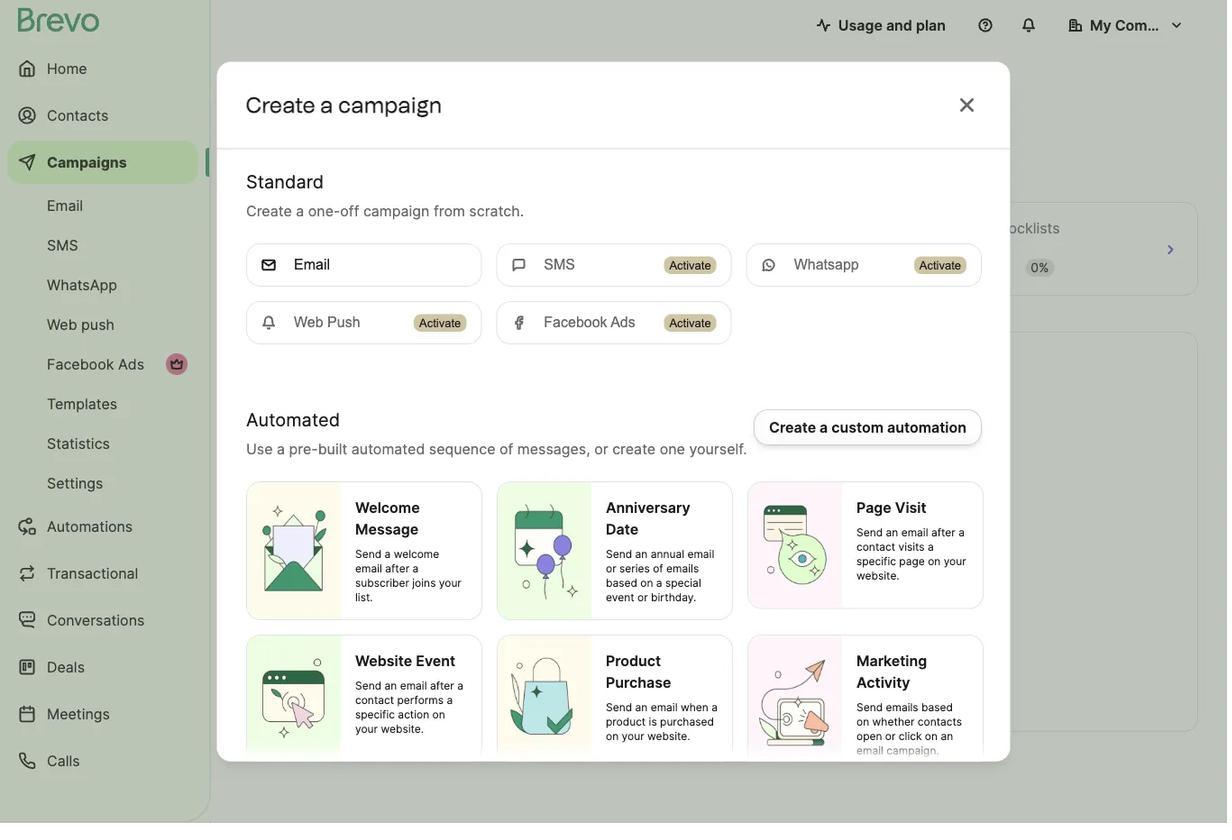Task type: describe. For each thing, give the bounding box(es) containing it.
not
[[632, 623, 661, 645]]

plan
[[916, 16, 946, 34]]

product purchase image
[[497, 635, 591, 761]]

custom
[[831, 418, 884, 436]]

deals link
[[7, 646, 198, 689]]

standard
[[246, 170, 324, 193]]

contact for website
[[355, 694, 394, 707]]

sms link
[[7, 227, 198, 263]]

click on "create a campaign" in the top right corner.
[[542, 668, 896, 686]]

after for event
[[430, 679, 454, 692]]

action
[[398, 708, 429, 721]]

0 horizontal spatial contacts
[[293, 219, 352, 237]]

automated use a pre-built automated sequence of messages, or create one yourself.
[[246, 409, 747, 457]]

1 horizontal spatial ads
[[610, 314, 635, 330]]

special
[[665, 576, 701, 589]]

settings link
[[7, 465, 198, 501]]

ads inside 'link'
[[118, 355, 144, 373]]

right
[[814, 668, 845, 686]]

push
[[81, 316, 115, 333]]

my
[[1090, 16, 1112, 34]]

on inside send an email after a contact visits a specific page on your website.
[[928, 555, 941, 568]]

send an annual email or series of emails based on a special event or birthday.
[[606, 547, 714, 604]]

contacts inside send emails based on whether contacts open or click on an email campaign.
[[918, 715, 962, 728]]

product purchase
[[606, 652, 671, 691]]

have
[[586, 623, 627, 645]]

1 horizontal spatial sms
[[544, 256, 575, 273]]

send an email after a contact performs a specific action on your website.
[[355, 679, 463, 735]]

automations
[[47, 518, 133, 535]]

web for web push
[[47, 316, 77, 333]]

automated
[[246, 409, 340, 431]]

send for website event
[[355, 679, 381, 692]]

email inside send an email after a contact performs a specific action on your website.
[[400, 679, 427, 692]]

on inside send an email when a product is purchased on your website.
[[606, 730, 618, 743]]

conversations link
[[7, 599, 198, 642]]

any
[[737, 623, 768, 645]]

automation
[[887, 418, 966, 436]]

anniversary date
[[606, 498, 690, 538]]

specific for page
[[856, 555, 896, 568]]

calls
[[47, 752, 80, 770]]

product
[[606, 715, 646, 728]]

based inside the send an annual email or series of emails based on a special event or birthday.
[[606, 576, 637, 589]]

messages,
[[517, 440, 590, 457]]

specific for website
[[355, 708, 395, 721]]

scratch.
[[469, 202, 524, 219]]

you
[[548, 623, 581, 645]]

contact for page
[[856, 540, 895, 553]]

off
[[340, 202, 359, 219]]

one
[[659, 440, 685, 457]]

of inside the send an annual email or series of emails based on a special event or birthday.
[[653, 562, 663, 575]]

deals
[[47, 658, 85, 676]]

web for web push
[[294, 314, 323, 330]]

performs
[[397, 694, 443, 707]]

email button
[[246, 243, 481, 286]]

total
[[255, 219, 289, 237]]

in
[[745, 668, 757, 686]]

yet
[[863, 623, 890, 645]]

website event image
[[247, 635, 340, 761]]

email inside send a welcome email after a subscriber joins your list.
[[355, 562, 382, 575]]

birthday.
[[651, 591, 696, 604]]

event
[[606, 591, 634, 604]]

contacts
[[47, 106, 109, 124]]

website. inside send an email when a product is purchased on your website.
[[647, 730, 690, 743]]

an for date
[[635, 547, 647, 561]]

on inside the send an annual email or series of emails based on a special event or birthday.
[[640, 576, 653, 589]]

event
[[415, 652, 455, 669]]

a inside button
[[819, 418, 828, 436]]

my company button
[[1054, 7, 1199, 43]]

contacts link
[[7, 94, 198, 137]]

meetings
[[47, 705, 110, 723]]

whatsapp
[[47, 276, 117, 294]]

and
[[886, 16, 913, 34]]

welcome
[[393, 547, 439, 561]]

now
[[339, 135, 369, 153]]

create a campaign
[[246, 92, 442, 118]]

email inside send an email after a contact visits a specific page on your website.
[[901, 526, 928, 539]]

purchase
[[606, 673, 671, 691]]

send for marketing activity
[[856, 701, 883, 714]]

emails inside send emails based on whether contacts open or click on an email campaign.
[[886, 701, 918, 714]]

click
[[542, 668, 575, 686]]

marketing
[[856, 652, 927, 669]]

facebook inside 'link'
[[47, 355, 114, 373]]

1 0 from the left
[[502, 254, 516, 281]]

of inside automated use a pre-built automated sequence of messages, or create one yourself.
[[499, 440, 513, 457]]

corner.
[[849, 668, 896, 686]]

whatsapp
[[794, 256, 859, 273]]

recalculate
[[254, 135, 336, 153]]

yourself.
[[689, 440, 747, 457]]

web push
[[47, 316, 115, 333]]

templates
[[47, 395, 117, 413]]

web push
[[294, 314, 360, 330]]

web push link
[[7, 307, 198, 343]]

"create
[[601, 668, 652, 686]]

page
[[899, 555, 925, 568]]

automations link
[[7, 505, 198, 548]]

whatsapp link
[[7, 267, 198, 303]]

after for visit
[[931, 526, 955, 539]]

website. for website
[[381, 722, 424, 735]]

send for anniversary date
[[606, 547, 632, 561]]

statistics link
[[7, 426, 198, 462]]

or left series on the right of the page
[[606, 562, 616, 575]]

purchased
[[660, 715, 714, 728]]

meetings link
[[7, 693, 198, 736]]

visits
[[898, 540, 925, 553]]

pre-
[[289, 440, 318, 457]]

website. for page
[[856, 569, 899, 582]]

activate for sms
[[669, 258, 711, 271]]

list.
[[355, 591, 373, 604]]

activate for facebook ads
[[669, 316, 711, 329]]

your inside send a welcome email after a subscriber joins your list.
[[439, 576, 461, 589]]

page visit image
[[748, 482, 842, 608]]

created
[[665, 623, 732, 645]]

a inside automated use a pre-built automated sequence of messages, or create one yourself.
[[276, 440, 285, 457]]

activate for web push
[[419, 316, 461, 329]]

send an email after a contact visits a specific page on your website.
[[856, 526, 966, 582]]



Task type: vqa. For each thing, say whether or not it's contained in the screenshot.
THE ON
yes



Task type: locate. For each thing, give the bounding box(es) containing it.
0 horizontal spatial sms
[[47, 236, 78, 254]]

0 down 'blocklists'
[[996, 254, 1009, 281]]

email link
[[7, 188, 198, 224]]

0 horizontal spatial email
[[47, 197, 83, 214]]

left___rvooi image
[[170, 357, 184, 372]]

an right click
[[941, 730, 953, 743]]

send inside send an email after a contact visits a specific page on your website.
[[856, 526, 883, 539]]

an up series on the right of the page
[[635, 547, 647, 561]]

sms up whatsapp
[[47, 236, 78, 254]]

after inside send an email after a contact performs a specific action on your website.
[[430, 679, 454, 692]]

1 vertical spatial ads
[[118, 355, 144, 373]]

0 vertical spatial of
[[499, 440, 513, 457]]

0 horizontal spatial 0%
[[537, 260, 555, 276]]

0 horizontal spatial facebook ads
[[47, 355, 144, 373]]

send for product purchase
[[606, 701, 632, 714]]

0 vertical spatial ads
[[610, 314, 635, 330]]

marketing_activity_title image
[[748, 635, 842, 772]]

email inside send emails based on whether contacts open or click on an email campaign.
[[856, 744, 883, 757]]

send inside send an email when a product is purchased on your website.
[[606, 701, 632, 714]]

send down website
[[355, 679, 381, 692]]

use
[[246, 440, 272, 457]]

transactional link
[[7, 552, 198, 595]]

contact inside send an email after a contact visits a specific page on your website.
[[856, 540, 895, 553]]

send up product on the bottom of the page
[[606, 701, 632, 714]]

sms down 'opens'
[[544, 256, 575, 273]]

send for page visit
[[856, 526, 883, 539]]

an inside send an email after a contact performs a specific action on your website.
[[384, 679, 397, 692]]

create a custom automation
[[769, 418, 966, 436]]

0 vertical spatial campaign
[[338, 92, 442, 118]]

website. down is
[[647, 730, 690, 743]]

an inside send emails based on whether contacts open or click on an email campaign.
[[941, 730, 953, 743]]

1 horizontal spatial contacts
[[918, 715, 962, 728]]

0 vertical spatial facebook
[[544, 314, 607, 330]]

1 vertical spatial specific
[[355, 708, 395, 721]]

3 0% from the left
[[1031, 260, 1049, 276]]

3 0 from the left
[[996, 254, 1009, 281]]

0 horizontal spatial website.
[[381, 722, 424, 735]]

home
[[47, 60, 87, 77]]

whether
[[872, 715, 914, 728]]

1 0% from the left
[[537, 260, 555, 276]]

your inside send an email after a contact visits a specific page on your website.
[[944, 555, 966, 568]]

0 vertical spatial sms
[[47, 236, 78, 254]]

campaign
[[338, 92, 442, 118], [363, 202, 429, 219], [773, 623, 858, 645]]

activity
[[856, 673, 910, 691]]

email down campaigns
[[47, 197, 83, 214]]

my company
[[1090, 16, 1182, 34]]

1 vertical spatial based
[[921, 701, 953, 714]]

email up visits
[[901, 526, 928, 539]]

1 horizontal spatial emails
[[886, 701, 918, 714]]

create for create a campaign
[[246, 92, 316, 118]]

of down annual
[[653, 562, 663, 575]]

2 vertical spatial after
[[430, 679, 454, 692]]

0 vertical spatial create
[[246, 92, 316, 118]]

2 horizontal spatial website.
[[856, 569, 899, 582]]

create up total
[[246, 202, 292, 219]]

joins
[[412, 576, 436, 589]]

push
[[327, 314, 360, 330]]

after inside send a welcome email after a subscriber joins your list.
[[385, 562, 409, 575]]

0 horizontal spatial 0
[[502, 254, 516, 281]]

1 vertical spatial facebook ads
[[47, 355, 144, 373]]

emails up special at the bottom right of the page
[[666, 562, 699, 575]]

sequence
[[429, 440, 495, 457]]

page visit
[[856, 498, 926, 516]]

email inside email link
[[47, 197, 83, 214]]

campaign.
[[886, 744, 939, 757]]

0 horizontal spatial based
[[606, 576, 637, 589]]

web
[[294, 314, 323, 330], [47, 316, 77, 333]]

0 down 'opens'
[[502, 254, 516, 281]]

an inside send an email when a product is purchased on your website.
[[635, 701, 647, 714]]

welcome image
[[247, 482, 340, 619]]

send up series on the right of the page
[[606, 547, 632, 561]]

2 0% from the left
[[784, 260, 802, 276]]

1 horizontal spatial facebook
[[544, 314, 607, 330]]

0 horizontal spatial ads
[[118, 355, 144, 373]]

send up whether
[[856, 701, 883, 714]]

after inside send an email after a contact visits a specific page on your website.
[[931, 526, 955, 539]]

campaign for you
[[773, 623, 858, 645]]

or right event
[[637, 591, 648, 604]]

specific inside send an email after a contact visits a specific page on your website.
[[856, 555, 896, 568]]

an for visit
[[886, 526, 898, 539]]

1 horizontal spatial of
[[653, 562, 663, 575]]

website. inside send an email after a contact visits a specific page on your website.
[[856, 569, 899, 582]]

of right sequence
[[499, 440, 513, 457]]

0 horizontal spatial facebook
[[47, 355, 114, 373]]

based up click
[[921, 701, 953, 714]]

1 vertical spatial contact
[[355, 694, 394, 707]]

send an email when a product is purchased on your website.
[[606, 701, 717, 743]]

top
[[787, 668, 810, 686]]

1 vertical spatial email
[[294, 256, 330, 273]]

website. down 'page'
[[856, 569, 899, 582]]

1 horizontal spatial email
[[294, 256, 330, 273]]

based inside send emails based on whether contacts open or click on an email campaign.
[[921, 701, 953, 714]]

facebook ads link
[[7, 346, 198, 382]]

activate for whatsapp
[[919, 258, 961, 271]]

your inside send an email when a product is purchased on your website.
[[621, 730, 644, 743]]

one-
[[308, 202, 340, 219]]

0 horizontal spatial after
[[385, 562, 409, 575]]

an down page visit
[[886, 526, 898, 539]]

or
[[594, 440, 608, 457], [606, 562, 616, 575], [637, 591, 648, 604], [885, 730, 896, 743]]

the
[[761, 668, 783, 686]]

0 horizontal spatial web
[[47, 316, 77, 333]]

1 horizontal spatial after
[[430, 679, 454, 692]]

based
[[606, 576, 637, 589], [921, 701, 953, 714]]

send inside send an email after a contact performs a specific action on your website.
[[355, 679, 381, 692]]

activate button
[[664, 256, 716, 274], [914, 256, 966, 274], [664, 256, 716, 274], [914, 256, 966, 274], [414, 313, 466, 331], [664, 313, 716, 331], [414, 314, 466, 331], [664, 314, 716, 331]]

0 vertical spatial contact
[[856, 540, 895, 553]]

1 vertical spatial contacts
[[918, 715, 962, 728]]

campaign inside standard create a one-off campaign from scratch.
[[363, 202, 429, 219]]

2 vertical spatial campaign
[[773, 623, 858, 645]]

after
[[931, 526, 955, 539], [385, 562, 409, 575], [430, 679, 454, 692]]

create inside standard create a one-off campaign from scratch.
[[246, 202, 292, 219]]

or inside send emails based on whether contacts open or click on an email campaign.
[[885, 730, 896, 743]]

2 horizontal spatial after
[[931, 526, 955, 539]]

you have not created any campaign yet
[[548, 623, 890, 645]]

create for create a custom automation
[[769, 418, 816, 436]]

built
[[318, 440, 347, 457]]

email inside email button
[[294, 256, 330, 273]]

1 horizontal spatial specific
[[856, 555, 896, 568]]

contacts up click
[[918, 715, 962, 728]]

campaign for standard
[[363, 202, 429, 219]]

your
[[944, 555, 966, 568], [439, 576, 461, 589], [355, 722, 377, 735], [621, 730, 644, 743]]

is
[[649, 715, 657, 728]]

or down whether
[[885, 730, 896, 743]]

anniversary
[[606, 498, 690, 516]]

create inside button
[[769, 418, 816, 436]]

0 horizontal spatial of
[[499, 440, 513, 457]]

2 horizontal spatial 0
[[996, 254, 1009, 281]]

send inside send emails based on whether contacts open or click on an email campaign.
[[856, 701, 883, 714]]

0 vertical spatial email
[[47, 197, 83, 214]]

a inside send an email when a product is purchased on your website.
[[711, 701, 717, 714]]

your right 'page'
[[944, 555, 966, 568]]

send inside send a welcome email after a subscriber joins your list.
[[355, 547, 381, 561]]

email up performs
[[400, 679, 427, 692]]

your right joins
[[439, 576, 461, 589]]

1 vertical spatial campaign
[[363, 202, 429, 219]]

2 0 from the left
[[749, 254, 763, 281]]

0 vertical spatial facebook ads
[[544, 314, 635, 330]]

send for welcome message
[[355, 547, 381, 561]]

email right annual
[[687, 547, 714, 561]]

create left custom
[[769, 418, 816, 436]]

emails
[[666, 562, 699, 575], [886, 701, 918, 714]]

message
[[355, 520, 418, 538]]

1 horizontal spatial based
[[921, 701, 953, 714]]

or inside automated use a pre-built automated sequence of messages, or create one yourself.
[[594, 440, 608, 457]]

0 vertical spatial contacts
[[293, 219, 352, 237]]

a inside the send an annual email or series of emails based on a special event or birthday.
[[656, 576, 662, 589]]

1 vertical spatial sms
[[544, 256, 575, 273]]

emails inside the send an annual email or series of emails based on a special event or birthday.
[[666, 562, 699, 575]]

calls link
[[7, 740, 198, 783]]

send a welcome email after a subscriber joins your list.
[[355, 547, 461, 604]]

1 horizontal spatial website.
[[647, 730, 690, 743]]

campaign up now
[[338, 92, 442, 118]]

0 horizontal spatial contact
[[355, 694, 394, 707]]

contact
[[856, 540, 895, 553], [355, 694, 394, 707]]

or left the create in the bottom of the page
[[594, 440, 608, 457]]

company
[[1115, 16, 1182, 34]]

campaigns
[[47, 153, 127, 171]]

a inside standard create a one-off campaign from scratch.
[[296, 202, 304, 219]]

send inside the send an annual email or series of emails based on a special event or birthday.
[[606, 547, 632, 561]]

1 vertical spatial create
[[246, 202, 292, 219]]

usage
[[839, 16, 883, 34]]

usage and plan
[[839, 16, 946, 34]]

your down website
[[355, 722, 377, 735]]

an up product on the bottom of the page
[[635, 701, 647, 714]]

an inside the send an annual email or series of emails based on a special event or birthday.
[[635, 547, 647, 561]]

an down website
[[384, 679, 397, 692]]

website event
[[355, 652, 455, 669]]

1 vertical spatial facebook
[[47, 355, 114, 373]]

email up is
[[650, 701, 677, 714]]

conversations
[[47, 612, 145, 629]]

1 horizontal spatial facebook ads
[[544, 314, 635, 330]]

based up event
[[606, 576, 637, 589]]

1 horizontal spatial contact
[[856, 540, 895, 553]]

1
[[255, 254, 265, 281]]

specific left action
[[355, 708, 395, 721]]

contact inside send an email after a contact performs a specific action on your website.
[[355, 694, 394, 707]]

blocklists
[[996, 219, 1060, 237]]

0 vertical spatial emails
[[666, 562, 699, 575]]

campaign right off
[[363, 202, 429, 219]]

recalculate now
[[254, 135, 369, 153]]

facebook ads inside 'link'
[[47, 355, 144, 373]]

click
[[899, 730, 922, 743]]

an for event
[[384, 679, 397, 692]]

0 horizontal spatial emails
[[666, 562, 699, 575]]

specific inside send an email after a contact performs a specific action on your website.
[[355, 708, 395, 721]]

create up recalculate
[[246, 92, 316, 118]]

contacts down one-
[[293, 219, 352, 237]]

1 horizontal spatial 0
[[749, 254, 763, 281]]

usage and plan button
[[802, 7, 961, 43]]

send
[[856, 526, 883, 539], [355, 547, 381, 561], [606, 547, 632, 561], [355, 679, 381, 692], [606, 701, 632, 714], [856, 701, 883, 714]]

email inside the send an annual email or series of emails based on a special event or birthday.
[[687, 547, 714, 561]]

1 vertical spatial emails
[[886, 701, 918, 714]]

campaign up right
[[773, 623, 858, 645]]

send down message in the left of the page
[[355, 547, 381, 561]]

on inside send an email after a contact performs a specific action on your website.
[[432, 708, 445, 721]]

contact left visits
[[856, 540, 895, 553]]

from
[[433, 202, 465, 219]]

send emails based on whether contacts open or click on an email campaign.
[[856, 701, 962, 757]]

0 vertical spatial based
[[606, 576, 637, 589]]

email up subscriber
[[355, 562, 382, 575]]

anniversary date image
[[497, 482, 591, 619]]

send down page
[[856, 526, 883, 539]]

page
[[856, 498, 891, 516]]

0 vertical spatial after
[[931, 526, 955, 539]]

web left push
[[294, 314, 323, 330]]

an for purchase
[[635, 701, 647, 714]]

your inside send an email after a contact performs a specific action on your website.
[[355, 722, 377, 735]]

2 vertical spatial create
[[769, 418, 816, 436]]

email down open
[[856, 744, 883, 757]]

1 vertical spatial after
[[385, 562, 409, 575]]

your down product on the bottom of the page
[[621, 730, 644, 743]]

total contacts
[[255, 219, 352, 237]]

campaign"
[[668, 668, 741, 686]]

emails up whether
[[886, 701, 918, 714]]

an inside send an email after a contact visits a specific page on your website.
[[886, 526, 898, 539]]

welcome
[[355, 498, 420, 516]]

create a custom automation button
[[754, 409, 982, 445]]

specific left 'page'
[[856, 555, 896, 568]]

visit
[[895, 498, 926, 516]]

create
[[612, 440, 655, 457]]

contact down website
[[355, 694, 394, 707]]

website. inside send an email after a contact performs a specific action on your website.
[[381, 722, 424, 735]]

settings
[[47, 474, 103, 492]]

templates link
[[7, 386, 198, 422]]

email down total contacts
[[294, 256, 330, 273]]

web left push at the top left
[[47, 316, 77, 333]]

2 horizontal spatial 0%
[[1031, 260, 1049, 276]]

0 horizontal spatial specific
[[355, 708, 395, 721]]

campaigns link
[[7, 141, 198, 184]]

activate
[[669, 258, 711, 271], [919, 258, 961, 271], [419, 316, 461, 329], [669, 316, 711, 329]]

email inside send an email when a product is purchased on your website.
[[650, 701, 677, 714]]

transactional
[[47, 565, 138, 582]]

contacts
[[293, 219, 352, 237], [918, 715, 962, 728]]

0 vertical spatial specific
[[856, 555, 896, 568]]

1 vertical spatial of
[[653, 562, 663, 575]]

1 horizontal spatial web
[[294, 314, 323, 330]]

standard create a one-off campaign from scratch.
[[246, 170, 524, 219]]

welcome message
[[355, 498, 420, 538]]

ads
[[610, 314, 635, 330], [118, 355, 144, 373]]

1 horizontal spatial 0%
[[784, 260, 802, 276]]

web inside web push link
[[47, 316, 77, 333]]

home link
[[7, 47, 198, 90]]

statistics
[[47, 435, 110, 452]]

0 left whatsapp
[[749, 254, 763, 281]]

website. down action
[[381, 722, 424, 735]]

email
[[901, 526, 928, 539], [687, 547, 714, 561], [355, 562, 382, 575], [400, 679, 427, 692], [650, 701, 677, 714], [856, 744, 883, 757]]



